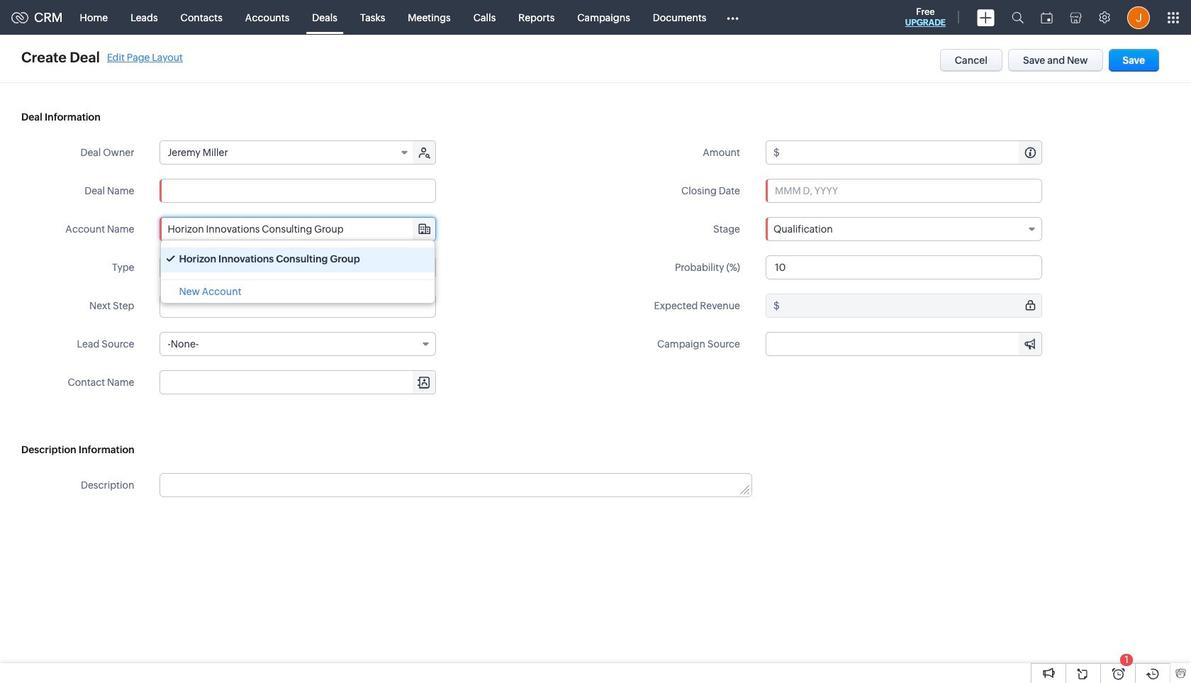 Task type: describe. For each thing, give the bounding box(es) containing it.
search element
[[1004, 0, 1033, 35]]

search image
[[1012, 11, 1025, 23]]

logo image
[[11, 12, 28, 23]]

create menu element
[[969, 0, 1004, 34]]

profile image
[[1128, 6, 1151, 29]]



Task type: vqa. For each thing, say whether or not it's contained in the screenshot.
Search icon
yes



Task type: locate. For each thing, give the bounding box(es) containing it.
MMM D, YYYY text field
[[766, 179, 1043, 203]]

profile element
[[1120, 0, 1159, 34]]

None text field
[[782, 141, 1042, 164], [160, 179, 437, 203], [782, 141, 1042, 164], [160, 179, 437, 203]]

None field
[[161, 141, 415, 164], [766, 217, 1043, 241], [161, 218, 436, 241], [160, 255, 437, 280], [160, 332, 437, 356], [767, 333, 1042, 355], [161, 371, 436, 394], [161, 141, 415, 164], [766, 217, 1043, 241], [161, 218, 436, 241], [160, 255, 437, 280], [160, 332, 437, 356], [767, 333, 1042, 355], [161, 371, 436, 394]]

None text field
[[161, 218, 436, 241], [766, 255, 1043, 280], [160, 294, 437, 318], [782, 294, 1042, 317], [161, 371, 436, 394], [161, 474, 752, 497], [161, 218, 436, 241], [766, 255, 1043, 280], [160, 294, 437, 318], [782, 294, 1042, 317], [161, 371, 436, 394], [161, 474, 752, 497]]

Other Modules field
[[718, 6, 749, 29]]

list box
[[161, 244, 435, 276]]

create menu image
[[978, 9, 995, 26]]

calendar image
[[1042, 12, 1054, 23]]



